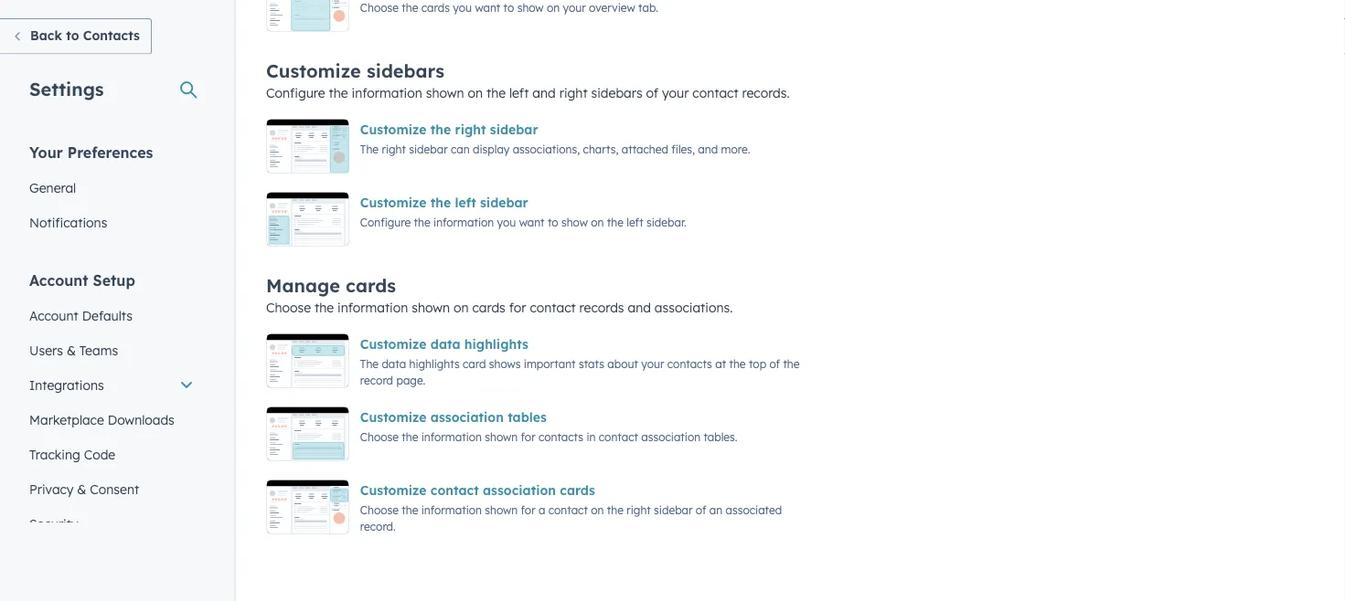 Task type: locate. For each thing, give the bounding box(es) containing it.
contact inside manage cards choose the information shown on cards for contact records and associations.
[[530, 300, 576, 316]]

0 horizontal spatial left
[[455, 195, 476, 211]]

customize the left sidebar configure the information you want to show on the left sidebar.
[[360, 195, 687, 229]]

1 horizontal spatial contacts
[[667, 357, 712, 371]]

0 horizontal spatial show
[[517, 0, 544, 14]]

your preferences
[[29, 143, 153, 161]]

2 the from the top
[[360, 357, 379, 371]]

customize for customize data highlights the data highlights card shows important stats about your contacts at the top of the record page.
[[360, 336, 427, 352]]

1 horizontal spatial show
[[561, 215, 588, 229]]

sidebars up charts,
[[591, 85, 643, 101]]

information down customize association tables button
[[421, 430, 482, 444]]

0 vertical spatial left
[[509, 85, 529, 101]]

1 horizontal spatial to
[[503, 0, 514, 14]]

2 vertical spatial to
[[548, 215, 558, 229]]

choose
[[360, 0, 399, 14], [266, 300, 311, 316], [360, 430, 399, 444], [360, 503, 399, 517]]

teams
[[79, 342, 118, 358]]

1 vertical spatial your
[[662, 85, 689, 101]]

right up can
[[455, 122, 486, 138]]

0 horizontal spatial configure
[[266, 85, 325, 101]]

customize contact association cards choose the information shown for a contact on the right sidebar of an associated record.
[[360, 483, 782, 534]]

shown inside customize association tables choose the information shown for contacts in contact association tables.
[[485, 430, 518, 444]]

highlights down customize data highlights button
[[409, 357, 460, 371]]

general
[[29, 180, 76, 196]]

1 horizontal spatial highlights
[[464, 336, 528, 352]]

want up the customize sidebars configure the information shown on the left and right sidebars of your contact records.
[[475, 0, 500, 14]]

your right about
[[641, 357, 664, 371]]

want inside customize the left sidebar configure the information you want to show on the left sidebar.
[[519, 215, 545, 229]]

customize inside customize association tables choose the information shown for contacts in contact association tables.
[[360, 410, 427, 426]]

0 vertical spatial to
[[503, 0, 514, 14]]

on up customize data highlights button
[[454, 300, 469, 316]]

2 horizontal spatial left
[[627, 215, 643, 229]]

customize inside customize the right sidebar the right sidebar can display associations, charts, attached files, and more.
[[360, 122, 427, 138]]

the inside customize data highlights the data highlights card shows important stats about your contacts at the top of the record page.
[[360, 357, 379, 371]]

configure inside customize the left sidebar configure the information you want to show on the left sidebar.
[[360, 215, 411, 229]]

customize for customize sidebars configure the information shown on the left and right sidebars of your contact records.
[[266, 59, 361, 82]]

data
[[431, 336, 460, 352], [382, 357, 406, 371]]

contact
[[693, 85, 739, 101], [530, 300, 576, 316], [599, 430, 638, 444], [431, 483, 479, 499], [548, 503, 588, 517]]

stats
[[579, 357, 604, 371]]

customize
[[266, 59, 361, 82], [360, 122, 427, 138], [360, 195, 427, 211], [360, 336, 427, 352], [360, 410, 427, 426], [360, 483, 427, 499]]

contact right in
[[599, 430, 638, 444]]

0 vertical spatial you
[[453, 0, 472, 14]]

privacy & consent link
[[18, 472, 205, 507]]

integrations
[[29, 377, 104, 393]]

to
[[503, 0, 514, 14], [66, 27, 79, 43], [548, 215, 558, 229]]

shown down tables
[[485, 430, 518, 444]]

1 horizontal spatial and
[[628, 300, 651, 316]]

1 horizontal spatial of
[[696, 503, 706, 517]]

0 vertical spatial contacts
[[667, 357, 712, 371]]

cards
[[421, 0, 450, 14], [346, 274, 396, 297], [472, 300, 506, 316], [560, 483, 595, 499]]

1 vertical spatial &
[[77, 481, 86, 497]]

0 horizontal spatial you
[[453, 0, 472, 14]]

2 vertical spatial your
[[641, 357, 664, 371]]

for up shows
[[509, 300, 526, 316]]

& right users on the bottom left of the page
[[67, 342, 76, 358]]

& right privacy
[[77, 481, 86, 497]]

0 vertical spatial data
[[431, 336, 460, 352]]

contact left records
[[530, 300, 576, 316]]

contact down customize association tables button
[[431, 483, 479, 499]]

2 horizontal spatial of
[[769, 357, 780, 371]]

1 horizontal spatial left
[[509, 85, 529, 101]]

2 vertical spatial for
[[521, 503, 535, 517]]

for down tables
[[521, 430, 535, 444]]

customize inside customize the left sidebar configure the information you want to show on the left sidebar.
[[360, 195, 427, 211]]

association left "tables."
[[641, 430, 701, 444]]

highlights
[[464, 336, 528, 352], [409, 357, 460, 371]]

contact right 'a'
[[548, 503, 588, 517]]

a
[[539, 503, 545, 517]]

show inside customize the left sidebar configure the information you want to show on the left sidebar.
[[561, 215, 588, 229]]

for left 'a'
[[521, 503, 535, 517]]

on
[[547, 0, 560, 14], [468, 85, 483, 101], [591, 215, 604, 229], [454, 300, 469, 316], [591, 503, 604, 517]]

2 horizontal spatial to
[[548, 215, 558, 229]]

users
[[29, 342, 63, 358]]

choose the cards you want to show on your overview tab.
[[360, 0, 658, 14]]

0 vertical spatial for
[[509, 300, 526, 316]]

preferences
[[67, 143, 153, 161]]

you inside customize the left sidebar configure the information you want to show on the left sidebar.
[[497, 215, 516, 229]]

the inside customize association tables choose the information shown for contacts in contact association tables.
[[402, 430, 418, 444]]

of inside the customize sidebars configure the information shown on the left and right sidebars of your contact records.
[[646, 85, 658, 101]]

2 vertical spatial of
[[696, 503, 706, 517]]

shows
[[489, 357, 521, 371]]

for inside customize contact association cards choose the information shown for a contact on the right sidebar of an associated record.
[[521, 503, 535, 517]]

and up customize the right sidebar the right sidebar can display associations, charts, attached files, and more.
[[532, 85, 556, 101]]

customize inside the customize sidebars configure the information shown on the left and right sidebars of your contact records.
[[266, 59, 361, 82]]

sidebars up customize the right sidebar button
[[367, 59, 445, 82]]

information up record at bottom
[[337, 300, 408, 316]]

tables.
[[704, 430, 737, 444]]

left left sidebar.
[[627, 215, 643, 229]]

1 vertical spatial configure
[[360, 215, 411, 229]]

1 horizontal spatial you
[[497, 215, 516, 229]]

left up customize the right sidebar the right sidebar can display associations, charts, attached files, and more.
[[509, 85, 529, 101]]

of
[[646, 85, 658, 101], [769, 357, 780, 371], [696, 503, 706, 517]]

2 horizontal spatial and
[[698, 142, 718, 156]]

information down customize contact association cards button
[[421, 503, 482, 517]]

0 vertical spatial configure
[[266, 85, 325, 101]]

customize sidebars configure the information shown on the left and right sidebars of your contact records.
[[266, 59, 790, 101]]

display
[[473, 142, 510, 156]]

your
[[563, 0, 586, 14], [662, 85, 689, 101], [641, 357, 664, 371]]

1 vertical spatial to
[[66, 27, 79, 43]]

account up users on the bottom left of the page
[[29, 308, 78, 324]]

to right back
[[66, 27, 79, 43]]

the
[[360, 142, 379, 156], [360, 357, 379, 371]]

0 horizontal spatial of
[[646, 85, 658, 101]]

top
[[749, 357, 766, 371]]

want down associations, on the top left of the page
[[519, 215, 545, 229]]

notifications link
[[18, 205, 205, 240]]

association
[[431, 410, 504, 426], [641, 430, 701, 444], [483, 483, 556, 499]]

0 vertical spatial and
[[532, 85, 556, 101]]

attached
[[622, 142, 668, 156]]

sidebar
[[490, 122, 538, 138], [409, 142, 448, 156], [480, 195, 528, 211], [654, 503, 693, 517]]

on left the overview in the left of the page
[[547, 0, 560, 14]]

to up the customize sidebars configure the information shown on the left and right sidebars of your contact records.
[[503, 0, 514, 14]]

right
[[559, 85, 588, 101], [455, 122, 486, 138], [382, 142, 406, 156], [627, 503, 651, 517]]

shown inside the customize sidebars configure the information shown on the left and right sidebars of your contact records.
[[426, 85, 464, 101]]

information inside the customize sidebars configure the information shown on the left and right sidebars of your contact records.
[[352, 85, 422, 101]]

users & teams link
[[18, 333, 205, 368]]

1 vertical spatial for
[[521, 430, 535, 444]]

1 vertical spatial of
[[769, 357, 780, 371]]

data down manage cards choose the information shown on cards for contact records and associations.
[[431, 336, 460, 352]]

0 horizontal spatial data
[[382, 357, 406, 371]]

of left an
[[696, 503, 706, 517]]

record
[[360, 374, 393, 387]]

sidebar.
[[646, 215, 687, 229]]

1 vertical spatial account
[[29, 308, 78, 324]]

customize for customize contact association cards choose the information shown for a contact on the right sidebar of an associated record.
[[360, 483, 427, 499]]

0 vertical spatial show
[[517, 0, 544, 14]]

0 vertical spatial account
[[29, 271, 88, 289]]

left down can
[[455, 195, 476, 211]]

cards inside customize contact association cards choose the information shown for a contact on the right sidebar of an associated record.
[[560, 483, 595, 499]]

notifications
[[29, 214, 107, 230]]

0 vertical spatial your
[[563, 0, 586, 14]]

data up page.
[[382, 357, 406, 371]]

1 vertical spatial sidebars
[[591, 85, 643, 101]]

customize the left sidebar button
[[360, 192, 528, 214]]

configure
[[266, 85, 325, 101], [360, 215, 411, 229]]

customize data highlights the data highlights card shows important stats about your contacts at the top of the record page.
[[360, 336, 800, 387]]

left
[[509, 85, 529, 101], [455, 195, 476, 211], [627, 215, 643, 229]]

on up customize the right sidebar button
[[468, 85, 483, 101]]

and right files,
[[698, 142, 718, 156]]

shown down customize contact association cards button
[[485, 503, 518, 517]]

0 vertical spatial of
[[646, 85, 658, 101]]

of inside customize contact association cards choose the information shown for a contact on the right sidebar of an associated record.
[[696, 503, 706, 517]]

tracking code
[[29, 447, 115, 463]]

right left an
[[627, 503, 651, 517]]

1 vertical spatial contacts
[[539, 430, 583, 444]]

& for users
[[67, 342, 76, 358]]

1 the from the top
[[360, 142, 379, 156]]

& for privacy
[[77, 481, 86, 497]]

tracking
[[29, 447, 80, 463]]

tables
[[508, 410, 547, 426]]

1 vertical spatial and
[[698, 142, 718, 156]]

downloads
[[108, 412, 174, 428]]

tab.
[[638, 0, 658, 14]]

1 vertical spatial want
[[519, 215, 545, 229]]

2 vertical spatial association
[[483, 483, 556, 499]]

choose inside manage cards choose the information shown on cards for contact records and associations.
[[266, 300, 311, 316]]

1 vertical spatial association
[[641, 430, 701, 444]]

the up record at bottom
[[360, 357, 379, 371]]

show down charts,
[[561, 215, 588, 229]]

sidebar left an
[[654, 503, 693, 517]]

setup
[[93, 271, 135, 289]]

account for account setup
[[29, 271, 88, 289]]

of up attached
[[646, 85, 658, 101]]

shown inside manage cards choose the information shown on cards for contact records and associations.
[[412, 300, 450, 316]]

customize association tables button
[[360, 407, 547, 429]]

on inside manage cards choose the information shown on cards for contact records and associations.
[[454, 300, 469, 316]]

defaults
[[82, 308, 133, 324]]

information up customize the right sidebar button
[[352, 85, 422, 101]]

to down associations, on the top left of the page
[[548, 215, 558, 229]]

back to contacts
[[30, 27, 140, 43]]

contact inside customize association tables choose the information shown for contacts in contact association tables.
[[599, 430, 638, 444]]

and inside manage cards choose the information shown on cards for contact records and associations.
[[628, 300, 651, 316]]

1 horizontal spatial want
[[519, 215, 545, 229]]

and inside the customize sidebars configure the information shown on the left and right sidebars of your contact records.
[[532, 85, 556, 101]]

contact left records.
[[693, 85, 739, 101]]

highlights up shows
[[464, 336, 528, 352]]

show up the customize sidebars configure the information shown on the left and right sidebars of your contact records.
[[517, 0, 544, 14]]

back
[[30, 27, 62, 43]]

0 horizontal spatial contacts
[[539, 430, 583, 444]]

the down customize the right sidebar button
[[360, 142, 379, 156]]

and right records
[[628, 300, 651, 316]]

0 horizontal spatial &
[[67, 342, 76, 358]]

on right 'a'
[[591, 503, 604, 517]]

0 horizontal spatial to
[[66, 27, 79, 43]]

1 vertical spatial the
[[360, 357, 379, 371]]

contacts left at
[[667, 357, 712, 371]]

account up account defaults
[[29, 271, 88, 289]]

account defaults link
[[18, 299, 205, 333]]

contacts left in
[[539, 430, 583, 444]]

sidebar down display
[[480, 195, 528, 211]]

to inside customize the left sidebar configure the information you want to show on the left sidebar.
[[548, 215, 558, 229]]

your up files,
[[662, 85, 689, 101]]

association down card
[[431, 410, 504, 426]]

for inside manage cards choose the information shown on cards for contact records and associations.
[[509, 300, 526, 316]]

record.
[[360, 520, 396, 534]]

sidebar down customize the right sidebar button
[[409, 142, 448, 156]]

your
[[29, 143, 63, 161]]

account
[[29, 271, 88, 289], [29, 308, 78, 324]]

the inside manage cards choose the information shown on cards for contact records and associations.
[[315, 300, 334, 316]]

1 horizontal spatial &
[[77, 481, 86, 497]]

customize for customize association tables choose the information shown for contacts in contact association tables.
[[360, 410, 427, 426]]

you
[[453, 0, 472, 14], [497, 215, 516, 229]]

0 horizontal spatial want
[[475, 0, 500, 14]]

shown up customize the right sidebar button
[[426, 85, 464, 101]]

the
[[402, 0, 418, 14], [329, 85, 348, 101], [486, 85, 506, 101], [431, 122, 451, 138], [431, 195, 451, 211], [414, 215, 430, 229], [607, 215, 624, 229], [315, 300, 334, 316], [729, 357, 746, 371], [783, 357, 800, 371], [402, 430, 418, 444], [402, 503, 418, 517], [607, 503, 624, 517]]

customize inside customize contact association cards choose the information shown for a contact on the right sidebar of an associated record.
[[360, 483, 427, 499]]

2 vertical spatial left
[[627, 215, 643, 229]]

files,
[[671, 142, 695, 156]]

show
[[517, 0, 544, 14], [561, 215, 588, 229]]

association up 'a'
[[483, 483, 556, 499]]

1 horizontal spatial data
[[431, 336, 460, 352]]

1 vertical spatial highlights
[[409, 357, 460, 371]]

your left the overview in the left of the page
[[563, 0, 586, 14]]

1 account from the top
[[29, 271, 88, 289]]

2 vertical spatial and
[[628, 300, 651, 316]]

customize for customize the left sidebar configure the information you want to show on the left sidebar.
[[360, 195, 427, 211]]

information
[[352, 85, 422, 101], [433, 215, 494, 229], [337, 300, 408, 316], [421, 430, 482, 444], [421, 503, 482, 517]]

settings
[[29, 77, 104, 100]]

want
[[475, 0, 500, 14], [519, 215, 545, 229]]

1 vertical spatial you
[[497, 215, 516, 229]]

2 account from the top
[[29, 308, 78, 324]]

to inside back to contacts link
[[66, 27, 79, 43]]

0 vertical spatial the
[[360, 142, 379, 156]]

left inside the customize sidebars configure the information shown on the left and right sidebars of your contact records.
[[509, 85, 529, 101]]

0 horizontal spatial and
[[532, 85, 556, 101]]

choose inside customize contact association cards choose the information shown for a contact on the right sidebar of an associated record.
[[360, 503, 399, 517]]

manage
[[266, 274, 340, 297]]

records
[[579, 300, 624, 316]]

right up customize the right sidebar the right sidebar can display associations, charts, attached files, and more.
[[559, 85, 588, 101]]

information inside customize contact association cards choose the information shown for a contact on the right sidebar of an associated record.
[[421, 503, 482, 517]]

customize the right sidebar the right sidebar can display associations, charts, attached files, and more.
[[360, 122, 750, 156]]

0 vertical spatial sidebars
[[367, 59, 445, 82]]

1 vertical spatial show
[[561, 215, 588, 229]]

1 vertical spatial left
[[455, 195, 476, 211]]

1 horizontal spatial configure
[[360, 215, 411, 229]]

contacts
[[83, 27, 140, 43]]

&
[[67, 342, 76, 358], [77, 481, 86, 497]]

shown
[[426, 85, 464, 101], [412, 300, 450, 316], [485, 430, 518, 444], [485, 503, 518, 517]]

and
[[532, 85, 556, 101], [698, 142, 718, 156], [628, 300, 651, 316]]

0 vertical spatial &
[[67, 342, 76, 358]]

information down customize the left sidebar button
[[433, 215, 494, 229]]

of right 'top'
[[769, 357, 780, 371]]

tracking code link
[[18, 438, 205, 472]]

at
[[715, 357, 726, 371]]

customize inside customize data highlights the data highlights card shows important stats about your contacts at the top of the record page.
[[360, 336, 427, 352]]

on left sidebar.
[[591, 215, 604, 229]]

sidebars
[[367, 59, 445, 82], [591, 85, 643, 101]]

shown up customize data highlights button
[[412, 300, 450, 316]]

sidebar up display
[[490, 122, 538, 138]]

contacts
[[667, 357, 712, 371], [539, 430, 583, 444]]

customize for customize the right sidebar the right sidebar can display associations, charts, attached files, and more.
[[360, 122, 427, 138]]



Task type: describe. For each thing, give the bounding box(es) containing it.
sidebar inside customize contact association cards choose the information shown for a contact on the right sidebar of an associated record.
[[654, 503, 693, 517]]

0 vertical spatial want
[[475, 0, 500, 14]]

1 horizontal spatial sidebars
[[591, 85, 643, 101]]

configure inside the customize sidebars configure the information shown on the left and right sidebars of your contact records.
[[266, 85, 325, 101]]

shown inside customize contact association cards choose the information shown for a contact on the right sidebar of an associated record.
[[485, 503, 518, 517]]

can
[[451, 142, 470, 156]]

important
[[524, 357, 576, 371]]

on inside the customize sidebars configure the information shown on the left and right sidebars of your contact records.
[[468, 85, 483, 101]]

security link
[[18, 507, 205, 542]]

more.
[[721, 142, 750, 156]]

and inside customize the right sidebar the right sidebar can display associations, charts, attached files, and more.
[[698, 142, 718, 156]]

account setup element
[[18, 270, 205, 542]]

right inside the customize sidebars configure the information shown on the left and right sidebars of your contact records.
[[559, 85, 588, 101]]

consent
[[90, 481, 139, 497]]

manage cards choose the information shown on cards for contact records and associations.
[[266, 274, 733, 316]]

in
[[587, 430, 596, 444]]

your inside customize data highlights the data highlights card shows important stats about your contacts at the top of the record page.
[[641, 357, 664, 371]]

1 vertical spatial data
[[382, 357, 406, 371]]

security
[[29, 516, 78, 532]]

back to contacts link
[[0, 18, 152, 54]]

associations,
[[513, 142, 580, 156]]

0 horizontal spatial highlights
[[409, 357, 460, 371]]

choose inside customize association tables choose the information shown for contacts in contact association tables.
[[360, 430, 399, 444]]

contacts inside customize data highlights the data highlights card shows important stats about your contacts at the top of the record page.
[[667, 357, 712, 371]]

overview
[[589, 0, 635, 14]]

privacy & consent
[[29, 481, 139, 497]]

an
[[709, 503, 723, 517]]

association inside customize contact association cards choose the information shown for a contact on the right sidebar of an associated record.
[[483, 483, 556, 499]]

associated
[[726, 503, 782, 517]]

for inside customize association tables choose the information shown for contacts in contact association tables.
[[521, 430, 535, 444]]

information inside manage cards choose the information shown on cards for contact records and associations.
[[337, 300, 408, 316]]

your preferences element
[[18, 142, 205, 240]]

for for cards
[[509, 300, 526, 316]]

contact inside the customize sidebars configure the information shown on the left and right sidebars of your contact records.
[[693, 85, 739, 101]]

sidebar inside customize the left sidebar configure the information you want to show on the left sidebar.
[[480, 195, 528, 211]]

customize the right sidebar button
[[360, 119, 538, 141]]

marketplace downloads link
[[18, 403, 205, 438]]

integrations button
[[18, 368, 205, 403]]

account setup
[[29, 271, 135, 289]]

associations.
[[655, 300, 733, 316]]

general link
[[18, 171, 205, 205]]

right inside customize contact association cards choose the information shown for a contact on the right sidebar of an associated record.
[[627, 503, 651, 517]]

charts,
[[583, 142, 618, 156]]

code
[[84, 447, 115, 463]]

card
[[463, 357, 486, 371]]

marketplace
[[29, 412, 104, 428]]

on inside customize contact association cards choose the information shown for a contact on the right sidebar of an associated record.
[[591, 503, 604, 517]]

for for contact
[[521, 503, 535, 517]]

marketplace downloads
[[29, 412, 174, 428]]

0 vertical spatial highlights
[[464, 336, 528, 352]]

account for account defaults
[[29, 308, 78, 324]]

your inside the customize sidebars configure the information shown on the left and right sidebars of your contact records.
[[662, 85, 689, 101]]

customize association tables choose the information shown for contacts in contact association tables.
[[360, 410, 737, 444]]

0 horizontal spatial sidebars
[[367, 59, 445, 82]]

information inside customize association tables choose the information shown for contacts in contact association tables.
[[421, 430, 482, 444]]

on inside customize the left sidebar configure the information you want to show on the left sidebar.
[[591, 215, 604, 229]]

the inside customize the right sidebar the right sidebar can display associations, charts, attached files, and more.
[[360, 142, 379, 156]]

about
[[607, 357, 638, 371]]

contacts inside customize association tables choose the information shown for contacts in contact association tables.
[[539, 430, 583, 444]]

records.
[[742, 85, 790, 101]]

customize contact association cards button
[[360, 480, 595, 502]]

users & teams
[[29, 342, 118, 358]]

the inside customize the right sidebar the right sidebar can display associations, charts, attached files, and more.
[[431, 122, 451, 138]]

information inside customize the left sidebar configure the information you want to show on the left sidebar.
[[433, 215, 494, 229]]

page.
[[396, 374, 426, 387]]

0 vertical spatial association
[[431, 410, 504, 426]]

of inside customize data highlights the data highlights card shows important stats about your contacts at the top of the record page.
[[769, 357, 780, 371]]

right down customize the right sidebar button
[[382, 142, 406, 156]]

customize data highlights button
[[360, 334, 528, 356]]

privacy
[[29, 481, 74, 497]]

account defaults
[[29, 308, 133, 324]]



Task type: vqa. For each thing, say whether or not it's contained in the screenshot.
Customize
yes



